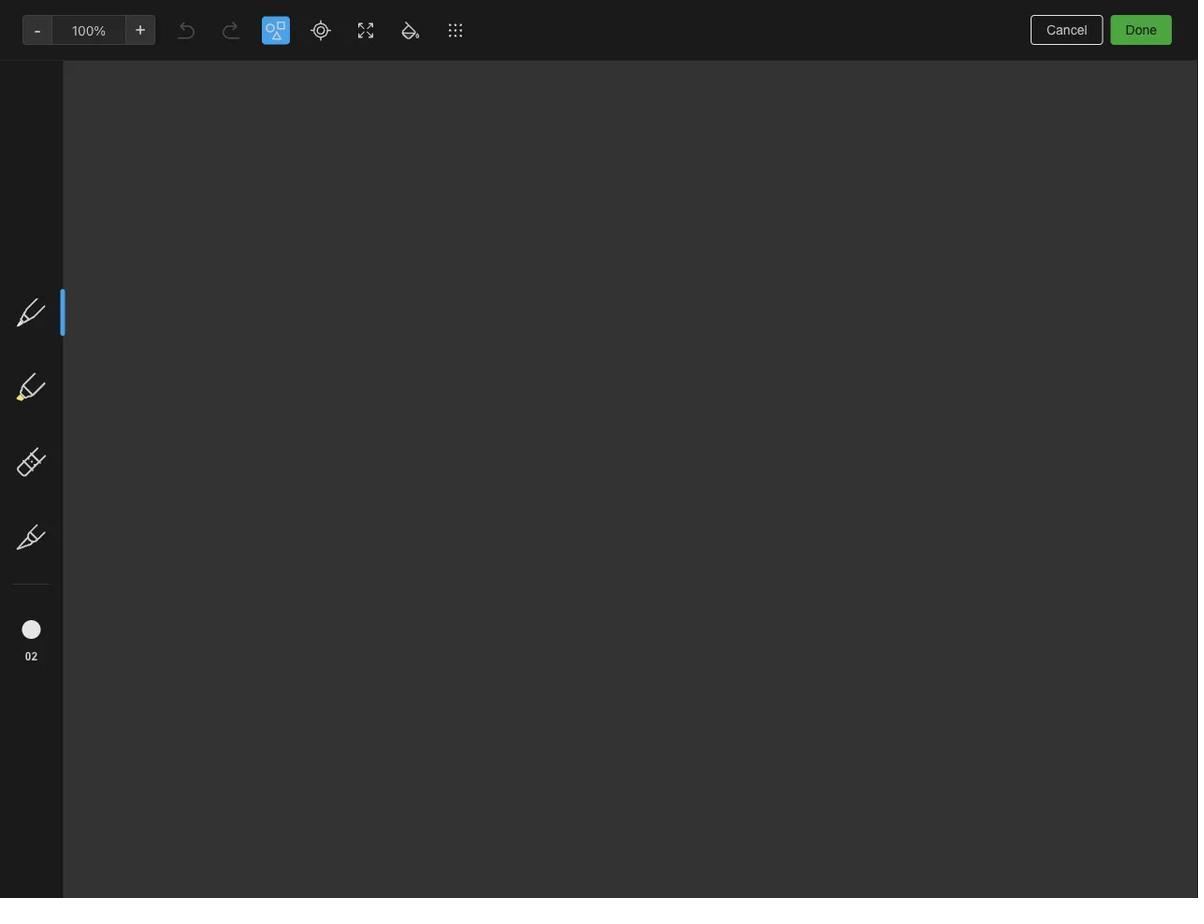Task type: locate. For each thing, give the bounding box(es) containing it.
None search field
[[24, 54, 200, 88]]

trash
[[41, 356, 75, 371]]

dec
[[685, 58, 709, 73]]

last edited on dec 5, 2023
[[596, 58, 759, 73]]

Note Editor text field
[[0, 0, 1198, 898]]

home link
[[0, 147, 225, 177]]

on
[[667, 58, 682, 73]]

1 vertical spatial notes
[[41, 184, 77, 199]]

note window element
[[0, 0, 1198, 898]]

only
[[1020, 15, 1046, 29]]

0 vertical spatial notes
[[265, 19, 316, 41]]

shared
[[41, 315, 84, 330]]

notes up notes
[[265, 19, 316, 41]]

notes inside tree
[[41, 184, 77, 199]]

tasks
[[41, 214, 75, 229]]

0 horizontal spatial notes
[[41, 184, 77, 199]]

notebooks link
[[0, 248, 224, 278]]

notes
[[265, 19, 316, 41], [41, 184, 77, 199]]

settings image
[[191, 15, 213, 37]]

notes link
[[0, 177, 224, 207]]

notes
[[259, 58, 292, 74]]

tree
[[0, 147, 225, 795]]

edited
[[625, 58, 663, 73]]

share button
[[1085, 7, 1153, 37]]

tags
[[42, 285, 71, 301]]

Search text field
[[24, 54, 200, 88]]

last
[[596, 58, 622, 73]]

me
[[116, 315, 135, 330]]

tasks button
[[0, 207, 224, 237]]

home
[[41, 154, 77, 169]]

notes down home
[[41, 184, 77, 199]]

new button
[[11, 98, 213, 132]]



Task type: describe. For each thing, give the bounding box(es) containing it.
tree containing home
[[0, 147, 225, 795]]

2023
[[728, 58, 759, 73]]

new
[[41, 107, 68, 123]]

tags button
[[0, 278, 224, 308]]

5,
[[713, 58, 724, 73]]

you
[[1050, 15, 1070, 29]]

shared with me link
[[0, 308, 224, 338]]

share
[[1101, 15, 1138, 30]]

with
[[87, 315, 113, 330]]

3 notes
[[247, 58, 292, 74]]

only you
[[1020, 15, 1070, 29]]

shared with me
[[41, 315, 135, 330]]

trash link
[[0, 349, 224, 379]]

3
[[247, 58, 255, 74]]

1 horizontal spatial notes
[[265, 19, 316, 41]]

notebooks
[[42, 255, 108, 270]]



Task type: vqa. For each thing, say whether or not it's contained in the screenshot.
your
no



